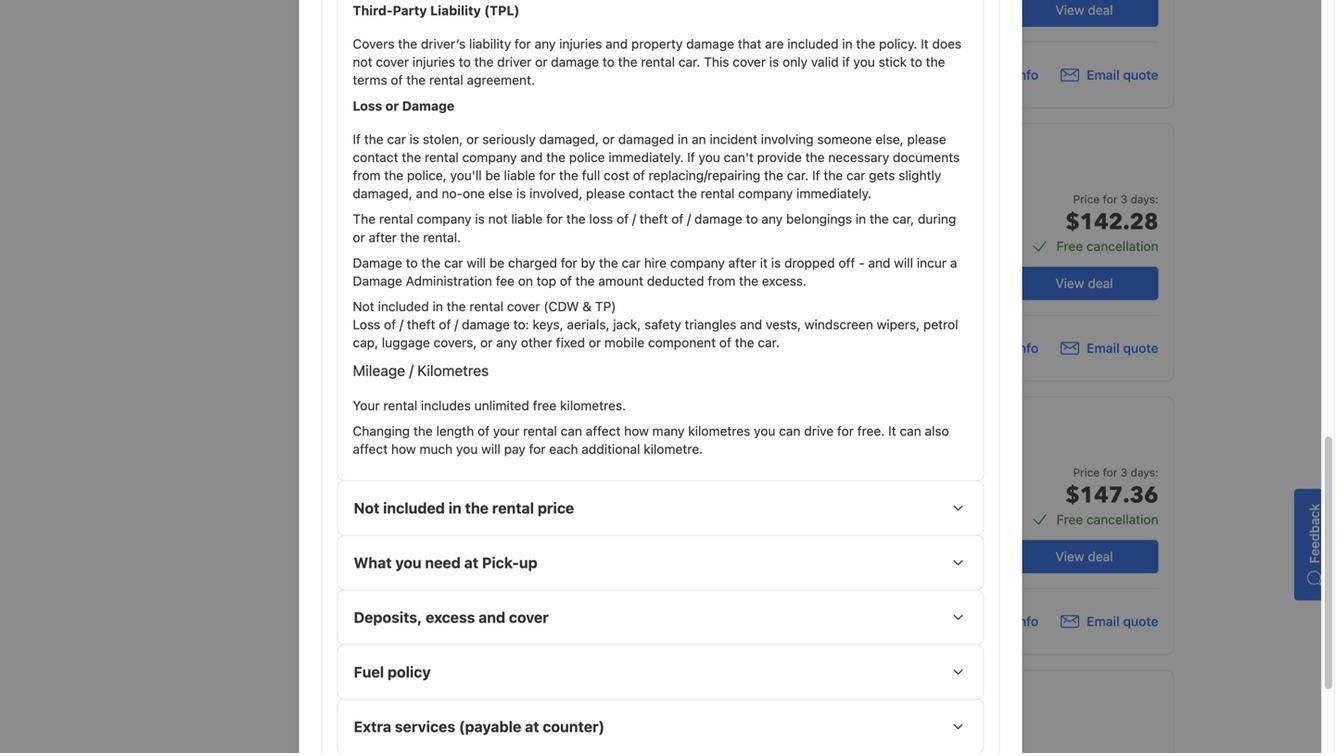 Task type: describe. For each thing, give the bounding box(es) containing it.
damage to the car will be charged for by the car hire company after it is dropped off - and will incur a damage administration fee on top of the amount deducted from the excess.
[[353, 255, 957, 289]]

company inside the rental company is not liable for the loss of / theft of / damage to any belongings in the car, during or after the rental.
[[417, 212, 472, 227]]

cancellation for $147.36
[[1087, 512, 1159, 528]]

days: for $142.28
[[1131, 193, 1159, 206]]

will left incur
[[894, 255, 913, 271]]

or right stolen,
[[467, 131, 479, 147]]

3 can from the left
[[900, 424, 921, 439]]

and inside covers the driver's liability for any injuries and property damage that are included in the policy. it does not cover injuries to the driver or damage to the rental car. this cover is only valid if you stick to the terms of the rental agreement.
[[606, 36, 628, 51]]

mobile
[[605, 335, 645, 351]]

view for $142.28
[[1056, 276, 1085, 291]]

price for 3 days: $147.36
[[1066, 466, 1159, 511]]

5 for $147.36
[[698, 455, 706, 470]]

included for not included in the rental price
[[383, 500, 445, 518]]

it for can
[[888, 424, 896, 439]]

you left t-
[[754, 424, 776, 439]]

any inside not included in the rental cover (cdw & tp) loss of / theft of / damage to: keys, aerials, jack, safety triangles and vests, windscreen wipers, petrol cap, luggage covers, or any other fixed or mobile component of the car.
[[496, 335, 517, 351]]

of up covers,
[[439, 317, 451, 333]]

$142.28
[[1066, 207, 1159, 238]]

important for $142.28
[[952, 341, 1012, 356]]

what you need at pick-up
[[354, 555, 538, 572]]

by
[[581, 255, 595, 271]]

police,
[[407, 168, 447, 183]]

/ down luggage
[[409, 362, 414, 380]]

1 vertical spatial immediately.
[[797, 186, 872, 201]]

small for $147.36
[[871, 481, 904, 496]]

important info for $142.28
[[952, 341, 1039, 356]]

covers
[[353, 36, 395, 51]]

1 vertical spatial please
[[586, 186, 625, 201]]

incident
[[710, 131, 758, 147]]

need
[[425, 555, 461, 572]]

/ down replacing/repairing at the top of the page
[[687, 212, 691, 227]]

or down terms
[[386, 98, 399, 113]]

and down seriously
[[521, 150, 543, 165]]

small for $142.28
[[871, 207, 904, 223]]

from for excess.
[[708, 274, 736, 289]]

rental inside changing the length of your rental can affect how many kilometres you can drive for free. it can also affect how much you will pay for each additional kilometre.
[[523, 424, 557, 439]]

seriously
[[482, 131, 536, 147]]

is left stolen,
[[410, 131, 419, 147]]

car. inside not included in the rental cover (cdw & tp) loss of / theft of / damage to: keys, aerials, jack, safety triangles and vests, windscreen wipers, petrol cap, luggage covers, or any other fixed or mobile component of the car.
[[758, 335, 780, 351]]

days: for $147.36
[[1131, 466, 1159, 479]]

to right supplied by key'n go by goldcar image
[[603, 54, 615, 70]]

1 horizontal spatial injuries
[[559, 36, 602, 51]]

/ up luggage
[[400, 317, 403, 333]]

and inside dropdown button
[[479, 609, 506, 627]]

pick-
[[482, 555, 519, 572]]

agreement.
[[467, 73, 535, 88]]

kilometres.
[[560, 398, 626, 413]]

1 email quote button from the top
[[1061, 66, 1159, 84]]

your
[[493, 424, 520, 439]]

not for not included in the rental price
[[354, 500, 380, 518]]

- inside rome - via sardegna 1 miles from center
[[714, 265, 720, 280]]

you inside "dropdown button"
[[395, 555, 422, 572]]

or inside intermediate bmw 1 series or similar
[[871, 693, 882, 706]]

tp)
[[595, 299, 616, 314]]

stick
[[879, 54, 907, 70]]

view for $147.36
[[1056, 549, 1085, 565]]

1 loss from the top
[[353, 98, 382, 113]]

length
[[436, 424, 474, 439]]

liable inside the if the car is stolen, or seriously damaged, or damaged in an incident involving someone else, please contact the rental company and the police immediately. if you can't provide the necessary documents from the police, you'll be liable for the full cost of replacing/repairing the car.   if the car gets slightly damaged, and no-one else is involved, please contact the rental company immediately.
[[504, 168, 536, 183]]

1 vertical spatial if
[[687, 150, 695, 165]]

loss or damage
[[353, 98, 455, 113]]

1 vertical spatial affect
[[353, 442, 388, 457]]

of up luggage
[[384, 317, 396, 333]]

deal for $142.28
[[1088, 276, 1113, 291]]

covers the driver's liability for any injuries and property damage that are included in the policy. it does not cover injuries to the driver or damage to the rental car. this cover is only valid if you stick to the terms of the rental agreement.
[[353, 36, 962, 88]]

to inside damage to the car will be charged for by the car hire company after it is dropped off - and will incur a damage administration fee on top of the amount deducted from the excess.
[[406, 255, 418, 271]]

you'll
[[450, 168, 482, 183]]

car down necessary
[[847, 168, 866, 183]]

valid
[[811, 54, 839, 70]]

rome
[[676, 265, 711, 280]]

(cdw
[[544, 299, 579, 314]]

0 horizontal spatial contact
[[353, 150, 398, 165]]

not inside covers the driver's liability for any injuries and property damage that are included in the policy. it does not cover injuries to the driver or damage to the rental car. this cover is only valid if you stick to the terms of the rental agreement.
[[353, 54, 372, 70]]

damage up "this"
[[686, 36, 734, 51]]

5 for $142.28
[[698, 181, 706, 197]]

similar for suv
[[831, 419, 865, 432]]

fiat
[[760, 146, 779, 159]]

for right pay
[[529, 442, 546, 457]]

1 down kilometre.
[[698, 481, 704, 496]]

this
[[704, 54, 729, 70]]

of inside damage to the car will be charged for by the car hire company after it is dropped off - and will incur a damage administration fee on top of the amount deducted from the excess.
[[560, 274, 572, 289]]

someone
[[817, 131, 872, 147]]

of inside covers the driver's liability for any injuries and property damage that are included in the policy. it does not cover injuries to the driver or damage to the rental car. this cover is only valid if you stick to the terms of the rental agreement.
[[391, 73, 403, 88]]

no-
[[442, 186, 463, 201]]

bmw
[[796, 693, 824, 706]]

not included in the rental price
[[354, 500, 574, 518]]

driver's
[[421, 36, 466, 51]]

in inside the rental company is not liable for the loss of / theft of / damage to any belongings in the car, during or after the rental.
[[856, 212, 866, 227]]

quote for $142.28
[[1123, 341, 1159, 356]]

product card group containing $147.36
[[497, 397, 1174, 656]]

petrol
[[924, 317, 958, 333]]

is right else
[[516, 186, 526, 201]]

theft inside not included in the rental cover (cdw & tp) loss of / theft of / damage to: keys, aerials, jack, safety triangles and vests, windscreen wipers, petrol cap, luggage covers, or any other fixed or mobile component of the car.
[[407, 317, 435, 333]]

extra services (payable at counter) button
[[338, 701, 983, 754]]

of inside changing the length of your rental can affect how many kilometres you can drive for free. it can also affect how much you will pay for each additional kilometre.
[[478, 424, 490, 439]]

1 important from the top
[[952, 67, 1012, 82]]

includes
[[421, 398, 471, 413]]

keys,
[[533, 317, 564, 333]]

0 vertical spatial please
[[907, 131, 946, 147]]

cost
[[604, 168, 630, 183]]

1 view from the top
[[1056, 2, 1085, 18]]

damage inside the rental company is not liable for the loss of / theft of / damage to any belongings in the car, during or after the rental.
[[695, 212, 743, 227]]

1 deal from the top
[[1088, 2, 1113, 18]]

1 email quote from the top
[[1087, 67, 1159, 82]]

kilometre.
[[644, 442, 703, 457]]

fuel
[[354, 664, 384, 682]]

included inside covers the driver's liability for any injuries and property damage that are included in the policy. it does not cover injuries to the driver or damage to the rental car. this cover is only valid if you stick to the terms of the rental agreement.
[[788, 36, 839, 51]]

is inside covers the driver's liability for any injuries and property damage that are included in the policy. it does not cover injuries to the driver or damage to the rental car. this cover is only valid if you stick to the terms of the rental agreement.
[[769, 54, 779, 70]]

view deal button for $147.36
[[1010, 541, 1159, 574]]

0 horizontal spatial injuries
[[413, 54, 455, 70]]

a
[[950, 255, 957, 271]]

drive
[[804, 424, 834, 439]]

of down replacing/repairing at the top of the page
[[672, 212, 684, 227]]

email quote for $142.28
[[1087, 341, 1159, 356]]

email quote button for $142.28
[[1061, 339, 1159, 358]]

or up police
[[603, 131, 615, 147]]

policy
[[388, 664, 431, 682]]

also
[[925, 424, 949, 439]]

seats for $147.36
[[710, 455, 742, 470]]

triangles
[[685, 317, 737, 333]]

supplied by avis image
[[514, 335, 571, 363]]

rental up changing
[[383, 398, 418, 413]]

rental down driver's at top
[[429, 73, 463, 88]]

1 horizontal spatial damaged,
[[539, 131, 599, 147]]

0 horizontal spatial if
[[353, 131, 361, 147]]

1 inside rome - via sardegna 1 miles from center
[[676, 286, 681, 299]]

company down seriously
[[462, 150, 517, 165]]

1 inside intermediate bmw 1 series or similar
[[827, 693, 832, 706]]

price for $147.36
[[1073, 466, 1100, 479]]

many
[[653, 424, 685, 439]]

one
[[463, 186, 485, 201]]

for left free. on the right bottom of page
[[837, 424, 854, 439]]

extra
[[354, 719, 391, 736]]

it for does
[[921, 36, 929, 51]]

supplied by key'n go by goldcar image
[[514, 61, 571, 89]]

can't
[[724, 150, 754, 165]]

necessary
[[828, 150, 890, 165]]

rome - via sardegna button
[[676, 265, 803, 280]]

stolen,
[[423, 131, 463, 147]]

deposits,
[[354, 609, 422, 627]]

1 down manual
[[862, 207, 868, 223]]

included for not included in the rental cover (cdw & tp) loss of / theft of / damage to: keys, aerials, jack, safety triangles and vests, windscreen wipers, petrol cap, luggage covers, or any other fixed or mobile component of the car.
[[378, 299, 429, 314]]

cover down covers
[[376, 54, 409, 70]]

1 small bag for $142.28
[[862, 207, 930, 223]]

/ right loss
[[632, 212, 636, 227]]

2 can from the left
[[779, 424, 801, 439]]

bag down volkswagen
[[745, 481, 768, 496]]

if the car is stolen, or seriously damaged, or damaged in an incident involving someone else, please contact the rental company and the police immediately. if you can't provide the necessary documents from the police, you'll be liable for the full cost of replacing/repairing the car.   if the car gets slightly damaged, and no-one else is involved, please contact the rental company immediately.
[[353, 131, 960, 201]]

3 for $147.36
[[1121, 466, 1128, 479]]

view deal for $147.36
[[1056, 549, 1113, 565]]

1 view deal button from the top
[[1010, 0, 1159, 27]]

0 vertical spatial damage
[[402, 98, 455, 113]]

additional
[[582, 442, 640, 457]]

fuel policy button
[[338, 646, 983, 700]]

wipers,
[[877, 317, 920, 333]]

will up administration
[[467, 255, 486, 271]]

center
[[742, 286, 776, 299]]

to down driver's at top
[[459, 54, 471, 70]]

that
[[738, 36, 762, 51]]

top
[[537, 274, 556, 289]]

view deal for $142.28
[[1056, 276, 1113, 291]]

1 down free. on the right bottom of page
[[862, 481, 868, 496]]

vests,
[[766, 317, 801, 333]]

you inside the if the car is stolen, or seriously damaged, or damaged in an incident involving someone else, please contact the rental company and the police immediately. if you can't provide the necessary documents from the police, you'll be liable for the full cost of replacing/repairing the car.   if the car gets slightly damaged, and no-one else is involved, please contact the rental company immediately.
[[699, 150, 720, 165]]

the inside changing the length of your rental can affect how many kilometres you can drive for free. it can also affect how much you will pay for each additional kilometre.
[[414, 424, 433, 439]]

free.
[[858, 424, 885, 439]]

loss inside not included in the rental cover (cdw & tp) loss of / theft of / damage to: keys, aerials, jack, safety triangles and vests, windscreen wipers, petrol cap, luggage covers, or any other fixed or mobile component of the car.
[[353, 317, 380, 333]]

documents
[[893, 150, 960, 165]]

excess
[[426, 609, 475, 627]]

500x
[[782, 146, 811, 159]]

large for $147.36
[[708, 481, 741, 496]]

1 info from the top
[[1016, 67, 1039, 82]]

&
[[583, 299, 592, 314]]

cover inside not included in the rental cover (cdw & tp) loss of / theft of / damage to: keys, aerials, jack, safety triangles and vests, windscreen wipers, petrol cap, luggage covers, or any other fixed or mobile component of the car.
[[507, 299, 540, 314]]

car up administration
[[444, 255, 463, 271]]

email quote button for $147.36
[[1061, 613, 1159, 632]]

1 large bag for $142.28
[[698, 207, 768, 223]]

3 for $142.28
[[1121, 193, 1128, 206]]

be inside damage to the car will be charged for by the car hire company after it is dropped off - and will incur a damage administration fee on top of the amount deducted from the excess.
[[490, 255, 505, 271]]

1 vertical spatial damaged,
[[353, 186, 412, 201]]

amount
[[598, 274, 644, 289]]

changing
[[353, 424, 410, 439]]

else,
[[876, 131, 904, 147]]

/ up covers,
[[455, 317, 458, 333]]

fuel policy
[[354, 664, 431, 682]]

car,
[[893, 212, 914, 227]]

1 down replacing/repairing at the top of the page
[[698, 207, 704, 223]]

1 can from the left
[[561, 424, 582, 439]]

car up the amount
[[622, 255, 641, 271]]

in inside the if the car is stolen, or seriously damaged, or damaged in an incident involving someone else, please contact the rental company and the police immediately. if you can't provide the necessary documents from the police, you'll be liable for the full cost of replacing/repairing the car.   if the car gets slightly damaged, and no-one else is involved, please contact the rental company immediately.
[[678, 131, 688, 147]]

any inside the rental company is not liable for the loss of / theft of / damage to any belongings in the car, during or after the rental.
[[762, 212, 783, 227]]

important info button for $142.28
[[926, 339, 1039, 358]]

not included in the rental price button
[[338, 482, 983, 536]]

rental down stolen,
[[425, 150, 459, 165]]

damaged
[[618, 131, 674, 147]]

be inside the if the car is stolen, or seriously damaged, or damaged in an incident involving someone else, please contact the rental company and the police immediately. if you can't provide the necessary documents from the police, you'll be liable for the full cost of replacing/repairing the car.   if the car gets slightly damaged, and no-one else is involved, please contact the rental company immediately.
[[485, 168, 500, 183]]

safety
[[645, 317, 681, 333]]

5 seats for $142.28
[[698, 181, 742, 197]]

terms
[[353, 73, 387, 88]]

counter)
[[543, 719, 605, 736]]

1 quote from the top
[[1123, 67, 1159, 82]]

important info for $147.36
[[952, 614, 1039, 630]]

product card group containing $142.28
[[497, 123, 1174, 382]]

to inside the rental company is not liable for the loss of / theft of / damage to any belongings in the car, during or after the rental.
[[746, 212, 758, 227]]

of right loss
[[617, 212, 629, 227]]

suv
[[676, 413, 713, 438]]

or inside compact fiat 500x or similar
[[814, 146, 825, 159]]

will inside changing the length of your rental can affect how many kilometres you can drive for free. it can also affect how much you will pay for each additional kilometre.
[[481, 442, 501, 457]]

other
[[521, 335, 553, 351]]

on
[[518, 274, 533, 289]]

deal for $147.36
[[1088, 549, 1113, 565]]

covers,
[[434, 335, 477, 351]]

charged
[[508, 255, 557, 271]]

you inside covers the driver's liability for any injuries and property damage that are included in the policy. it does not cover injuries to the driver or damage to the rental car. this cover is only valid if you stick to the terms of the rental agreement.
[[854, 54, 875, 70]]

or down 'aerials,'
[[589, 335, 601, 351]]

bag up it
[[745, 207, 768, 223]]

important for $147.36
[[952, 614, 1012, 630]]

seats for $142.28
[[710, 181, 742, 197]]

0 horizontal spatial how
[[391, 442, 416, 457]]

damage right driver
[[551, 54, 599, 70]]



Task type: vqa. For each thing, say whether or not it's contained in the screenshot.
Included within dropdown button
yes



Task type: locate. For each thing, give the bounding box(es) containing it.
2 vertical spatial email
[[1087, 614, 1120, 630]]

3 important from the top
[[952, 614, 1012, 630]]

at
[[464, 555, 479, 572], [525, 719, 539, 736]]

0 horizontal spatial please
[[586, 186, 625, 201]]

similar inside compact fiat 500x or similar
[[828, 146, 862, 159]]

injuries up supplied by key'n go by goldcar image
[[559, 36, 602, 51]]

you down the length
[[456, 442, 478, 457]]

to up administration
[[406, 255, 418, 271]]

kilometres
[[688, 424, 751, 439]]

rental.
[[423, 230, 461, 245]]

2 important from the top
[[952, 341, 1012, 356]]

1 small from the top
[[871, 207, 904, 223]]

or inside the rental company is not liable for the loss of / theft of / damage to any belongings in the car, during or after the rental.
[[353, 230, 365, 245]]

1 horizontal spatial how
[[624, 424, 649, 439]]

2 vertical spatial car.
[[758, 335, 780, 351]]

feedback
[[1307, 504, 1322, 564]]

is down one
[[475, 212, 485, 227]]

of down triangles
[[719, 335, 732, 351]]

not inside the rental company is not liable for the loss of / theft of / damage to any belongings in the car, during or after the rental.
[[488, 212, 508, 227]]

free cancellation down $147.36 on the right bottom
[[1057, 512, 1159, 528]]

0 vertical spatial 3
[[1121, 193, 1128, 206]]

1 vertical spatial theft
[[407, 317, 435, 333]]

damage down the
[[353, 255, 402, 271]]

for inside the if the car is stolen, or seriously damaged, or damaged in an incident involving someone else, please contact the rental company and the police immediately. if you can't provide the necessary documents from the police, you'll be liable for the full cost of replacing/repairing the car.   if the car gets slightly damaged, and no-one else is involved, please contact the rental company immediately.
[[539, 168, 556, 183]]

for inside covers the driver's liability for any injuries and property damage that are included in the policy. it does not cover injuries to the driver or damage to the rental car. this cover is only valid if you stick to the terms of the rental agreement.
[[515, 36, 531, 51]]

2 vertical spatial similar
[[885, 693, 919, 706]]

5 seats down kilometres at the bottom right of the page
[[698, 455, 742, 470]]

2 seats from the top
[[710, 455, 742, 470]]

for down involved,
[[546, 212, 563, 227]]

rental inside not included in the rental cover (cdw & tp) loss of / theft of / damage to: keys, aerials, jack, safety triangles and vests, windscreen wipers, petrol cap, luggage covers, or any other fixed or mobile component of the car.
[[470, 299, 504, 314]]

5 seats for $147.36
[[698, 455, 742, 470]]

excess.
[[762, 274, 807, 289]]

any down "to:"
[[496, 335, 517, 351]]

component
[[648, 335, 716, 351]]

mileage / kilometres
[[353, 362, 489, 380]]

0 horizontal spatial it
[[888, 424, 896, 439]]

for up $142.28
[[1103, 193, 1118, 206]]

0 horizontal spatial damaged,
[[353, 186, 412, 201]]

2 loss from the top
[[353, 317, 380, 333]]

free for $147.36
[[1057, 512, 1083, 528]]

0 horizontal spatial not
[[353, 54, 372, 70]]

2 email quote from the top
[[1087, 341, 1159, 356]]

provide
[[757, 150, 802, 165]]

or inside suv volkswagen t-roc or similar
[[817, 419, 827, 432]]

1 vertical spatial 5
[[698, 455, 706, 470]]

free cancellation for $147.36
[[1057, 512, 1159, 528]]

theft up luggage
[[407, 317, 435, 333]]

manual
[[862, 181, 905, 197]]

2 important info button from the top
[[926, 339, 1039, 358]]

gets
[[869, 168, 895, 183]]

it inside changing the length of your rental can affect how many kilometres you can drive for free. it can also affect how much you will pay for each additional kilometre.
[[888, 424, 896, 439]]

(tpl)
[[484, 3, 520, 18]]

be up else
[[485, 168, 500, 183]]

any inside covers the driver's liability for any injuries and property damage that are included in the policy. it does not cover injuries to the driver or damage to the rental car. this cover is only valid if you stick to the terms of the rental agreement.
[[535, 36, 556, 51]]

sardegna
[[745, 265, 803, 280]]

2 large from the top
[[708, 481, 741, 496]]

included up luggage
[[378, 299, 429, 314]]

of left your
[[478, 424, 490, 439]]

dropped
[[785, 255, 835, 271]]

0 vertical spatial 1 large bag
[[698, 207, 768, 223]]

rental
[[641, 54, 675, 70], [429, 73, 463, 88], [425, 150, 459, 165], [701, 186, 735, 201], [379, 212, 413, 227], [470, 299, 504, 314], [383, 398, 418, 413], [523, 424, 557, 439], [492, 500, 534, 518]]

miles
[[684, 286, 712, 299]]

1 vertical spatial included
[[378, 299, 429, 314]]

0 vertical spatial similar
[[828, 146, 862, 159]]

2 vertical spatial quote
[[1123, 614, 1159, 630]]

bag down slightly
[[907, 207, 930, 223]]

1 cancellation from the top
[[1087, 239, 1159, 254]]

1 product card group from the top
[[497, 0, 1174, 108]]

up
[[519, 555, 538, 572]]

0 vertical spatial days:
[[1131, 193, 1159, 206]]

incur
[[917, 255, 947, 271]]

0 vertical spatial view deal
[[1056, 2, 1113, 18]]

email for $147.36
[[1087, 614, 1120, 630]]

injuries
[[559, 36, 602, 51], [413, 54, 455, 70]]

be up fee
[[490, 255, 505, 271]]

volkswagen
[[717, 419, 779, 432]]

free down $147.36 on the right bottom
[[1057, 512, 1083, 528]]

price for 3 days: $142.28
[[1066, 193, 1159, 238]]

2 free cancellation from the top
[[1057, 512, 1159, 528]]

2 cancellation from the top
[[1087, 512, 1159, 528]]

for inside the rental company is not liable for the loss of / theft of / damage to any belongings in the car, during or after the rental.
[[546, 212, 563, 227]]

0 vertical spatial it
[[921, 36, 929, 51]]

damage up the cap,
[[353, 274, 402, 289]]

price
[[1073, 193, 1100, 206], [1073, 466, 1100, 479]]

the
[[398, 36, 417, 51], [856, 36, 876, 51], [474, 54, 494, 70], [618, 54, 638, 70], [926, 54, 945, 70], [406, 73, 426, 88], [364, 131, 384, 147], [402, 150, 421, 165], [546, 150, 566, 165], [806, 150, 825, 165], [384, 168, 404, 183], [559, 168, 578, 183], [764, 168, 784, 183], [824, 168, 843, 183], [678, 186, 697, 201], [566, 212, 586, 227], [870, 212, 889, 227], [400, 230, 420, 245], [421, 255, 441, 271], [599, 255, 618, 271], [576, 274, 595, 289], [739, 274, 759, 289], [447, 299, 466, 314], [735, 335, 754, 351], [414, 424, 433, 439], [465, 500, 489, 518]]

2 price from the top
[[1073, 466, 1100, 479]]

free cancellation
[[1057, 239, 1159, 254], [1057, 512, 1159, 528]]

0 horizontal spatial after
[[369, 230, 397, 245]]

it
[[760, 255, 768, 271]]

loss
[[589, 212, 613, 227]]

1 vertical spatial view
[[1056, 276, 1085, 291]]

1 view deal from the top
[[1056, 2, 1113, 18]]

1 vertical spatial important
[[952, 341, 1012, 356]]

rental down replacing/repairing at the top of the page
[[701, 186, 735, 201]]

damaged, up police
[[539, 131, 599, 147]]

company up deducted
[[670, 255, 725, 271]]

damage inside not included in the rental cover (cdw & tp) loss of / theft of / damage to: keys, aerials, jack, safety triangles and vests, windscreen wipers, petrol cap, luggage covers, or any other fixed or mobile component of the car.
[[462, 317, 510, 333]]

1 vertical spatial cancellation
[[1087, 512, 1159, 528]]

free
[[1057, 239, 1083, 254], [1057, 512, 1083, 528]]

1 vertical spatial loss
[[353, 317, 380, 333]]

2 view from the top
[[1056, 276, 1085, 291]]

how
[[624, 424, 649, 439], [391, 442, 416, 457]]

at right need
[[464, 555, 479, 572]]

2 email from the top
[[1087, 341, 1120, 356]]

property
[[631, 36, 683, 51]]

2 product card group from the top
[[497, 123, 1174, 382]]

1 5 seats from the top
[[698, 181, 742, 197]]

0 vertical spatial theft
[[640, 212, 668, 227]]

1 free cancellation from the top
[[1057, 239, 1159, 254]]

2 5 seats from the top
[[698, 455, 742, 470]]

1 seats from the top
[[710, 181, 742, 197]]

0 vertical spatial after
[[369, 230, 397, 245]]

2 view deal from the top
[[1056, 276, 1113, 291]]

2 5 from the top
[[698, 455, 706, 470]]

0 horizontal spatial affect
[[353, 442, 388, 457]]

1 vertical spatial contact
[[629, 186, 674, 201]]

price
[[538, 500, 574, 518]]

1 horizontal spatial any
[[535, 36, 556, 51]]

3 email quote button from the top
[[1061, 613, 1159, 632]]

0 vertical spatial price
[[1073, 193, 1100, 206]]

supplied by sixt image
[[514, 608, 571, 636]]

third-
[[353, 3, 393, 18]]

or right series
[[871, 693, 882, 706]]

3 view deal button from the top
[[1010, 541, 1159, 574]]

- inside damage to the car will be charged for by the car hire company after it is dropped off - and will incur a damage administration fee on top of the amount deducted from the excess.
[[859, 255, 865, 271]]

3 inside price for 3 days: $142.28
[[1121, 193, 1128, 206]]

0 vertical spatial damaged,
[[539, 131, 599, 147]]

1 vertical spatial damage
[[353, 255, 402, 271]]

1 1 large bag from the top
[[698, 207, 768, 223]]

2 vertical spatial included
[[383, 500, 445, 518]]

liability
[[469, 36, 511, 51]]

0 vertical spatial free cancellation
[[1057, 239, 1159, 254]]

not up the cap,
[[353, 299, 374, 314]]

after inside damage to the car will be charged for by the car hire company after it is dropped off - and will incur a damage administration fee on top of the amount deducted from the excess.
[[728, 255, 757, 271]]

1 large from the top
[[708, 207, 741, 223]]

mileage
[[353, 362, 405, 380]]

after inside the rental company is not liable for the loss of / theft of / damage to any belongings in the car, during or after the rental.
[[369, 230, 397, 245]]

0 vertical spatial deal
[[1088, 2, 1113, 18]]

large down kilometres at the bottom right of the page
[[708, 481, 741, 496]]

included inside dropdown button
[[383, 500, 445, 518]]

cover down the that
[[733, 54, 766, 70]]

1 vertical spatial be
[[490, 255, 505, 271]]

from inside the if the car is stolen, or seriously damaged, or damaged in an incident involving someone else, please contact the rental company and the police immediately. if you can't provide the necessary documents from the police, you'll be liable for the full cost of replacing/repairing the car.   if the car gets slightly damaged, and no-one else is involved, please contact the rental company immediately.
[[353, 168, 381, 183]]

0 vertical spatial small
[[871, 207, 904, 223]]

small
[[871, 207, 904, 223], [871, 481, 904, 496]]

extra services (payable at counter)
[[354, 719, 605, 736]]

1
[[698, 207, 704, 223], [862, 207, 868, 223], [676, 286, 681, 299], [698, 481, 704, 496], [862, 481, 868, 496], [827, 693, 832, 706]]

at inside dropdown button
[[525, 719, 539, 736]]

0 vertical spatial cancellation
[[1087, 239, 1159, 254]]

2 vertical spatial view deal button
[[1010, 541, 1159, 574]]

1 vertical spatial injuries
[[413, 54, 455, 70]]

2 horizontal spatial can
[[900, 424, 921, 439]]

after
[[369, 230, 397, 245], [728, 255, 757, 271]]

else
[[489, 186, 513, 201]]

quote for $147.36
[[1123, 614, 1159, 630]]

price for $142.28
[[1073, 193, 1100, 206]]

slightly
[[899, 168, 942, 183]]

kilometres
[[417, 362, 489, 380]]

and inside not included in the rental cover (cdw & tp) loss of / theft of / damage to: keys, aerials, jack, safety triangles and vests, windscreen wipers, petrol cap, luggage covers, or any other fixed or mobile component of the car.
[[740, 317, 762, 333]]

damage down replacing/repairing at the top of the page
[[695, 212, 743, 227]]

driver
[[497, 54, 532, 70]]

immediately. up belongings
[[797, 186, 872, 201]]

1 vertical spatial large
[[708, 481, 741, 496]]

0 horizontal spatial immediately.
[[609, 150, 684, 165]]

1 vertical spatial liable
[[511, 212, 543, 227]]

2 horizontal spatial if
[[812, 168, 820, 183]]

cover inside deposits, excess and cover dropdown button
[[509, 609, 549, 627]]

car. inside the if the car is stolen, or seriously damaged, or damaged in an incident involving someone else, please contact the rental company and the police immediately. if you can't provide the necessary documents from the police, you'll be liable for the full cost of replacing/repairing the car.   if the car gets slightly damaged, and no-one else is involved, please contact the rental company immediately.
[[787, 168, 809, 183]]

not down else
[[488, 212, 508, 227]]

can left drive
[[779, 424, 801, 439]]

3 email from the top
[[1087, 614, 1120, 630]]

info for $142.28
[[1016, 341, 1039, 356]]

2 important info from the top
[[952, 341, 1039, 356]]

to right stick
[[910, 54, 923, 70]]

0 vertical spatial be
[[485, 168, 500, 183]]

view deal button
[[1010, 0, 1159, 27], [1010, 267, 1159, 300], [1010, 541, 1159, 574]]

in inside dropdown button
[[449, 500, 462, 518]]

2 vertical spatial damage
[[353, 274, 402, 289]]

3 up $147.36 on the right bottom
[[1121, 466, 1128, 479]]

1 horizontal spatial affect
[[586, 424, 621, 439]]

compact fiat 500x or similar
[[676, 139, 862, 165]]

important info
[[952, 67, 1039, 82], [952, 341, 1039, 356], [952, 614, 1039, 630]]

included up valid
[[788, 36, 839, 51]]

compact
[[676, 139, 756, 165]]

the
[[353, 212, 376, 227]]

view deal button for $142.28
[[1010, 267, 1159, 300]]

1 vertical spatial similar
[[831, 419, 865, 432]]

2 small from the top
[[871, 481, 904, 496]]

cancellation down $142.28
[[1087, 239, 1159, 254]]

2 horizontal spatial car.
[[787, 168, 809, 183]]

1 vertical spatial it
[[888, 424, 896, 439]]

for inside damage to the car will be charged for by the car hire company after it is dropped off - and will incur a damage administration fee on top of the amount deducted from the excess.
[[561, 255, 577, 271]]

for inside price for 3 days: $142.28
[[1103, 193, 1118, 206]]

theft inside the rental company is not liable for the loss of / theft of / damage to any belongings in the car, during or after the rental.
[[640, 212, 668, 227]]

0 vertical spatial email quote
[[1087, 67, 1159, 82]]

0 vertical spatial affect
[[586, 424, 621, 439]]

1 vertical spatial any
[[762, 212, 783, 227]]

car. left "this"
[[679, 54, 700, 70]]

car. down 500x
[[787, 168, 809, 183]]

small down free. on the right bottom of page
[[871, 481, 904, 496]]

1 vertical spatial days:
[[1131, 466, 1159, 479]]

1 horizontal spatial please
[[907, 131, 946, 147]]

and right off
[[868, 255, 891, 271]]

0 vertical spatial important info
[[952, 67, 1039, 82]]

2 3 from the top
[[1121, 466, 1128, 479]]

affect down changing
[[353, 442, 388, 457]]

bag down also
[[907, 481, 930, 496]]

similar inside suv volkswagen t-roc or similar
[[831, 419, 865, 432]]

seats down can't at top right
[[710, 181, 742, 197]]

included
[[788, 36, 839, 51], [378, 299, 429, 314], [383, 500, 445, 518]]

please
[[907, 131, 946, 147], [586, 186, 625, 201]]

cancellation for $142.28
[[1087, 239, 1159, 254]]

services
[[395, 719, 455, 736]]

email quote for $147.36
[[1087, 614, 1159, 630]]

0 vertical spatial if
[[353, 131, 361, 147]]

1 vertical spatial 3
[[1121, 466, 1128, 479]]

1 vertical spatial email quote
[[1087, 341, 1159, 356]]

not up terms
[[353, 54, 372, 70]]

free cancellation for $142.28
[[1057, 239, 1159, 254]]

1 large bag for $147.36
[[698, 481, 768, 496]]

2 deal from the top
[[1088, 276, 1113, 291]]

if up belongings
[[812, 168, 820, 183]]

in inside not included in the rental cover (cdw & tp) loss of / theft of / damage to: keys, aerials, jack, safety triangles and vests, windscreen wipers, petrol cap, luggage covers, or any other fixed or mobile component of the car.
[[433, 299, 443, 314]]

2 vertical spatial email quote button
[[1061, 613, 1159, 632]]

1 horizontal spatial not
[[488, 212, 508, 227]]

what you need at pick-up button
[[338, 537, 983, 590]]

cancellation down $147.36 on the right bottom
[[1087, 512, 1159, 528]]

involved,
[[530, 186, 583, 201]]

2 free from the top
[[1057, 512, 1083, 528]]

important info button for $147.36
[[926, 613, 1039, 632]]

any up it
[[762, 212, 783, 227]]

price inside price for 3 days: $142.28
[[1073, 193, 1100, 206]]

car. inside covers the driver's liability for any injuries and property damage that are included in the policy. it does not cover injuries to the driver or damage to the rental car. this cover is only valid if you stick to the terms of the rental agreement.
[[679, 54, 700, 70]]

car down loss or damage
[[387, 131, 406, 147]]

company down the provide
[[738, 186, 793, 201]]

1 price from the top
[[1073, 193, 1100, 206]]

3 email quote from the top
[[1087, 614, 1159, 630]]

from inside rome - via sardegna 1 miles from center
[[715, 286, 739, 299]]

-
[[859, 255, 865, 271], [714, 265, 720, 280]]

1 important info from the top
[[952, 67, 1039, 82]]

the inside dropdown button
[[465, 500, 489, 518]]

days: inside price for 3 days: $142.28
[[1131, 193, 1159, 206]]

email for $142.28
[[1087, 341, 1120, 356]]

rental inside the rental company is not liable for the loss of / theft of / damage to any belongings in the car, during or after the rental.
[[379, 212, 413, 227]]

2 1 small bag from the top
[[862, 481, 930, 496]]

1 vertical spatial deal
[[1088, 276, 1113, 291]]

contact up the rental company is not liable for the loss of / theft of / damage to any belongings in the car, during or after the rental.
[[629, 186, 674, 201]]

of right the 'top'
[[560, 274, 572, 289]]

1 vertical spatial 1 large bag
[[698, 481, 768, 496]]

1 small bag down free. on the right bottom of page
[[862, 481, 930, 496]]

is inside damage to the car will be charged for by the car hire company after it is dropped off - and will incur a damage administration fee on top of the amount deducted from the excess.
[[771, 255, 781, 271]]

it left 'does'
[[921, 36, 929, 51]]

info for $147.36
[[1016, 614, 1039, 630]]

or right driver
[[535, 54, 548, 70]]

t-
[[782, 419, 794, 432]]

0 vertical spatial included
[[788, 36, 839, 51]]

intermediate bmw 1 series or similar
[[676, 686, 919, 712]]

3 info from the top
[[1016, 614, 1039, 630]]

3 important info button from the top
[[926, 613, 1039, 632]]

product card group
[[497, 0, 1174, 108], [497, 123, 1174, 382], [497, 397, 1174, 656], [497, 670, 1174, 754]]

from inside damage to the car will be charged for by the car hire company after it is dropped off - and will incur a damage administration fee on top of the amount deducted from the excess.
[[708, 274, 736, 289]]

at for pick-
[[464, 555, 479, 572]]

0 vertical spatial immediately.
[[609, 150, 684, 165]]

liable inside the rental company is not liable for the loss of / theft of / damage to any belongings in the car, during or after the rental.
[[511, 212, 543, 227]]

0 vertical spatial injuries
[[559, 36, 602, 51]]

similar inside intermediate bmw 1 series or similar
[[885, 693, 919, 706]]

similar for intermediate
[[885, 693, 919, 706]]

for inside price for 3 days: $147.36
[[1103, 466, 1118, 479]]

0 vertical spatial email quote button
[[1061, 66, 1159, 84]]

1 vertical spatial free
[[1057, 512, 1083, 528]]

loss up the cap,
[[353, 317, 380, 333]]

3 inside price for 3 days: $147.36
[[1121, 466, 1128, 479]]

product card group containing intermediate
[[497, 670, 1174, 754]]

0 horizontal spatial any
[[496, 335, 517, 351]]

1 important info button from the top
[[926, 66, 1039, 84]]

2 email quote button from the top
[[1061, 339, 1159, 358]]

3 deal from the top
[[1088, 549, 1113, 565]]

1 5 from the top
[[698, 181, 706, 197]]

liable up else
[[504, 168, 536, 183]]

0 vertical spatial contact
[[353, 150, 398, 165]]

included up need
[[383, 500, 445, 518]]

if
[[842, 54, 850, 70]]

1 vertical spatial not
[[354, 500, 380, 518]]

at inside "dropdown button"
[[464, 555, 479, 572]]

in down administration
[[433, 299, 443, 314]]

affect up additional
[[586, 424, 621, 439]]

large
[[708, 207, 741, 223], [708, 481, 741, 496]]

to
[[459, 54, 471, 70], [603, 54, 615, 70], [910, 54, 923, 70], [746, 212, 758, 227], [406, 255, 418, 271]]

not inside not included in the rental cover (cdw & tp) loss of / theft of / damage to: keys, aerials, jack, safety triangles and vests, windscreen wipers, petrol cap, luggage covers, or any other fixed or mobile component of the car.
[[353, 299, 374, 314]]

2 vertical spatial important info
[[952, 614, 1039, 630]]

- left via
[[714, 265, 720, 280]]

for up driver
[[515, 36, 531, 51]]

1 vertical spatial seats
[[710, 455, 742, 470]]

1 horizontal spatial at
[[525, 719, 539, 736]]

free for $142.28
[[1057, 239, 1083, 254]]

2 1 large bag from the top
[[698, 481, 768, 496]]

deal
[[1088, 2, 1113, 18], [1088, 276, 1113, 291], [1088, 549, 1113, 565]]

days: inside price for 3 days: $147.36
[[1131, 466, 1159, 479]]

seats
[[710, 181, 742, 197], [710, 455, 742, 470]]

fixed
[[556, 335, 585, 351]]

price inside price for 3 days: $147.36
[[1073, 466, 1100, 479]]

4 product card group from the top
[[497, 670, 1174, 754]]

cover up "to:"
[[507, 299, 540, 314]]

via
[[724, 265, 741, 280]]

1 large bag down kilometres at the bottom right of the page
[[698, 481, 768, 496]]

not
[[353, 54, 372, 70], [488, 212, 508, 227]]

1 3 from the top
[[1121, 193, 1128, 206]]

intermediate
[[676, 686, 793, 712]]

1 small bag for $147.36
[[862, 481, 930, 496]]

product card group containing view deal
[[497, 0, 1174, 108]]

2 view deal button from the top
[[1010, 267, 1159, 300]]

1 email from the top
[[1087, 67, 1120, 82]]

free cancellation down $142.28
[[1057, 239, 1159, 254]]

2 vertical spatial view
[[1056, 549, 1085, 565]]

1 vertical spatial small
[[871, 481, 904, 496]]

email quote button
[[1061, 66, 1159, 84], [1061, 339, 1159, 358], [1061, 613, 1159, 632]]

liable
[[504, 168, 536, 183], [511, 212, 543, 227]]

3 view deal from the top
[[1056, 549, 1113, 565]]

3 quote from the top
[[1123, 614, 1159, 630]]

1 vertical spatial email quote button
[[1061, 339, 1159, 358]]

pay
[[504, 442, 526, 457]]

2 vertical spatial info
[[1016, 614, 1039, 630]]

is inside the rental company is not liable for the loss of / theft of / damage to any belongings in the car, during or after the rental.
[[475, 212, 485, 227]]

it inside covers the driver's liability for any injuries and property damage that are included in the policy. it does not cover injuries to the driver or damage to the rental car. this cover is only valid if you stick to the terms of the rental agreement.
[[921, 36, 929, 51]]

not up "what"
[[354, 500, 380, 518]]

damage up stolen,
[[402, 98, 455, 113]]

after down the
[[369, 230, 397, 245]]

0 vertical spatial free
[[1057, 239, 1083, 254]]

2 days: from the top
[[1131, 466, 1159, 479]]

2 quote from the top
[[1123, 341, 1159, 356]]

or right covers,
[[480, 335, 493, 351]]

5 down kilometres at the bottom right of the page
[[698, 455, 706, 470]]

in inside covers the driver's liability for any injuries and property damage that are included in the policy. it does not cover injuries to the driver or damage to the rental car. this cover is only valid if you stick to the terms of the rental agreement.
[[842, 36, 853, 51]]

1 vertical spatial free cancellation
[[1057, 512, 1159, 528]]

and inside damage to the car will be charged for by the car hire company after it is dropped off - and will incur a damage administration fee on top of the amount deducted from the excess.
[[868, 255, 891, 271]]

0 vertical spatial email
[[1087, 67, 1120, 82]]

1 large bag down replacing/repairing at the top of the page
[[698, 207, 768, 223]]

you
[[854, 54, 875, 70], [699, 150, 720, 165], [754, 424, 776, 439], [456, 442, 478, 457], [395, 555, 422, 572]]

can
[[561, 424, 582, 439], [779, 424, 801, 439], [900, 424, 921, 439]]

of inside the if the car is stolen, or seriously damaged, or damaged in an incident involving someone else, please contact the rental company and the police immediately. if you can't provide the necessary documents from the police, you'll be liable for the full cost of replacing/repairing the car.   if the car gets slightly damaged, and no-one else is involved, please contact the rental company immediately.
[[633, 168, 645, 183]]

theft up hire
[[640, 212, 668, 227]]

in up if
[[842, 36, 853, 51]]

2 vertical spatial deal
[[1088, 549, 1113, 565]]

from for police,
[[353, 168, 381, 183]]

rental down 'property'
[[641, 54, 675, 70]]

not inside dropdown button
[[354, 500, 380, 518]]

2 vertical spatial important info button
[[926, 613, 1039, 632]]

each
[[549, 442, 578, 457]]

or down the
[[353, 230, 365, 245]]

car. down vests, in the right top of the page
[[758, 335, 780, 351]]

fee
[[496, 274, 515, 289]]

for up involved,
[[539, 168, 556, 183]]

0 vertical spatial car.
[[679, 54, 700, 70]]

car
[[387, 131, 406, 147], [847, 168, 866, 183], [444, 255, 463, 271], [622, 255, 641, 271]]

3 product card group from the top
[[497, 397, 1174, 656]]

included inside not included in the rental cover (cdw & tp) loss of / theft of / damage to: keys, aerials, jack, safety triangles and vests, windscreen wipers, petrol cap, luggage covers, or any other fixed or mobile component of the car.
[[378, 299, 429, 314]]

0 vertical spatial seats
[[710, 181, 742, 197]]

0 vertical spatial important info button
[[926, 66, 1039, 84]]

not for not included in the rental cover (cdw & tp) loss of / theft of / damage to: keys, aerials, jack, safety triangles and vests, windscreen wipers, petrol cap, luggage covers, or any other fixed or mobile component of the car.
[[353, 299, 374, 314]]

company inside damage to the car will be charged for by the car hire company after it is dropped off - and will incur a damage administration fee on top of the amount deducted from the excess.
[[670, 255, 725, 271]]

and left vests, in the right top of the page
[[740, 317, 762, 333]]

or inside covers the driver's liability for any injuries and property damage that are included in the policy. it does not cover injuries to the driver or damage to the rental car. this cover is only valid if you stick to the terms of the rental agreement.
[[535, 54, 548, 70]]

rome - via sardegna 1 miles from center
[[676, 265, 803, 299]]

0 vertical spatial 5
[[698, 181, 706, 197]]

free
[[533, 398, 557, 413]]

at for counter)
[[525, 719, 539, 736]]

how down changing
[[391, 442, 416, 457]]

0 vertical spatial liable
[[504, 168, 536, 183]]

free down $142.28
[[1057, 239, 1083, 254]]

rental inside dropdown button
[[492, 500, 534, 518]]

can up each
[[561, 424, 582, 439]]

immediately. down "damaged" in the top of the page
[[609, 150, 684, 165]]

2 info from the top
[[1016, 341, 1039, 356]]

suv volkswagen t-roc or similar
[[676, 413, 865, 438]]

and down police,
[[416, 186, 438, 201]]

1 vertical spatial after
[[728, 255, 757, 271]]

or right 500x
[[814, 146, 825, 159]]

from
[[353, 168, 381, 183], [708, 274, 736, 289], [715, 286, 739, 299]]

1 days: from the top
[[1131, 193, 1159, 206]]

off
[[839, 255, 855, 271]]

not included in the rental cover (cdw & tp) loss of / theft of / damage to: keys, aerials, jack, safety triangles and vests, windscreen wipers, petrol cap, luggage covers, or any other fixed or mobile component of the car.
[[353, 299, 958, 351]]

2 vertical spatial if
[[812, 168, 820, 183]]

0 vertical spatial any
[[535, 36, 556, 51]]

0 vertical spatial how
[[624, 424, 649, 439]]

damage
[[402, 98, 455, 113], [353, 255, 402, 271], [353, 274, 402, 289]]

1 free from the top
[[1057, 239, 1083, 254]]

belongings
[[786, 212, 852, 227]]

important info button
[[926, 66, 1039, 84], [926, 339, 1039, 358], [926, 613, 1039, 632]]

3 important info from the top
[[952, 614, 1039, 630]]

1 1 small bag from the top
[[862, 207, 930, 223]]

an
[[692, 131, 706, 147]]

in down manual
[[856, 212, 866, 227]]

large for $142.28
[[708, 207, 741, 223]]

3 view from the top
[[1056, 549, 1085, 565]]

1 vertical spatial at
[[525, 719, 539, 736]]



